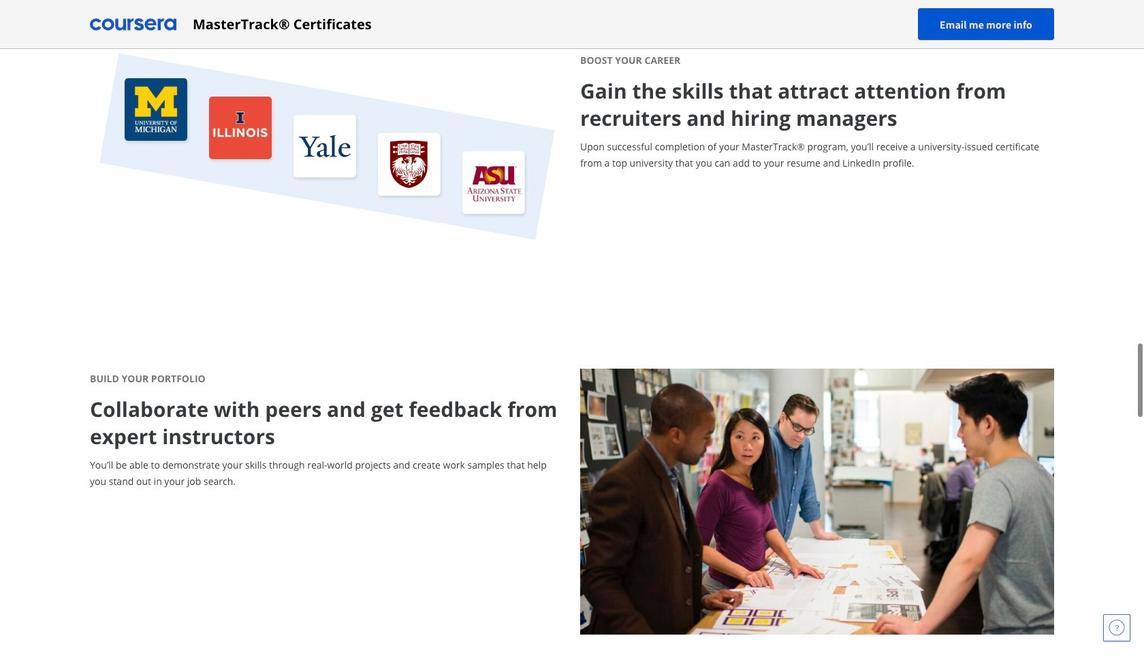 Task type: vqa. For each thing, say whether or not it's contained in the screenshot.
Coursera image on the left of page
yes



Task type: locate. For each thing, give the bounding box(es) containing it.
coursera image
[[90, 13, 176, 35]]



Task type: describe. For each thing, give the bounding box(es) containing it.
help center image
[[1109, 621, 1125, 637]]



